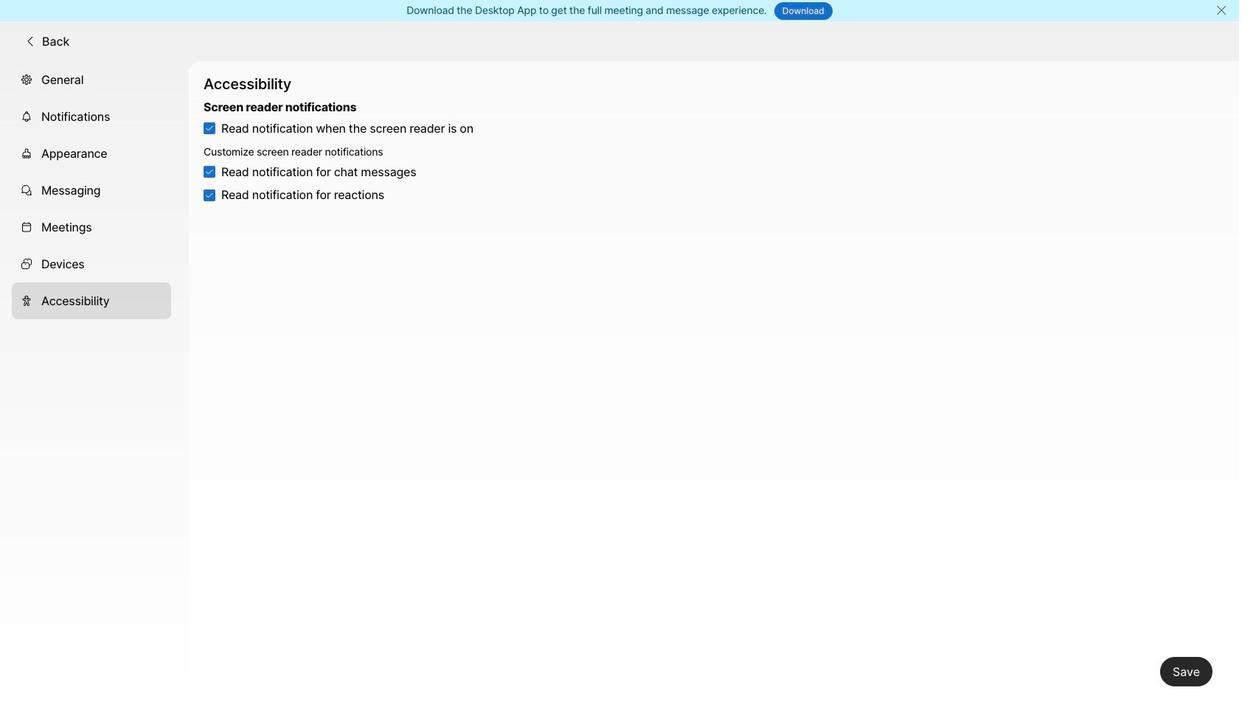 Task type: describe. For each thing, give the bounding box(es) containing it.
general tab
[[12, 61, 171, 98]]

meetings tab
[[12, 209, 171, 245]]

devices tab
[[12, 245, 171, 282]]

messaging tab
[[12, 172, 171, 209]]



Task type: vqa. For each thing, say whether or not it's contained in the screenshot.
How likely are you to recommend Webex to a friend or colleague? Score Webex from 0 to 10, 0 is not likely and 10 is very likely. toolbar
no



Task type: locate. For each thing, give the bounding box(es) containing it.
cancel_16 image
[[1216, 4, 1227, 16]]

appearance tab
[[12, 135, 171, 172]]

settings navigation
[[0, 61, 189, 710]]

notifications tab
[[12, 98, 171, 135]]

accessibility tab
[[12, 282, 171, 319]]



